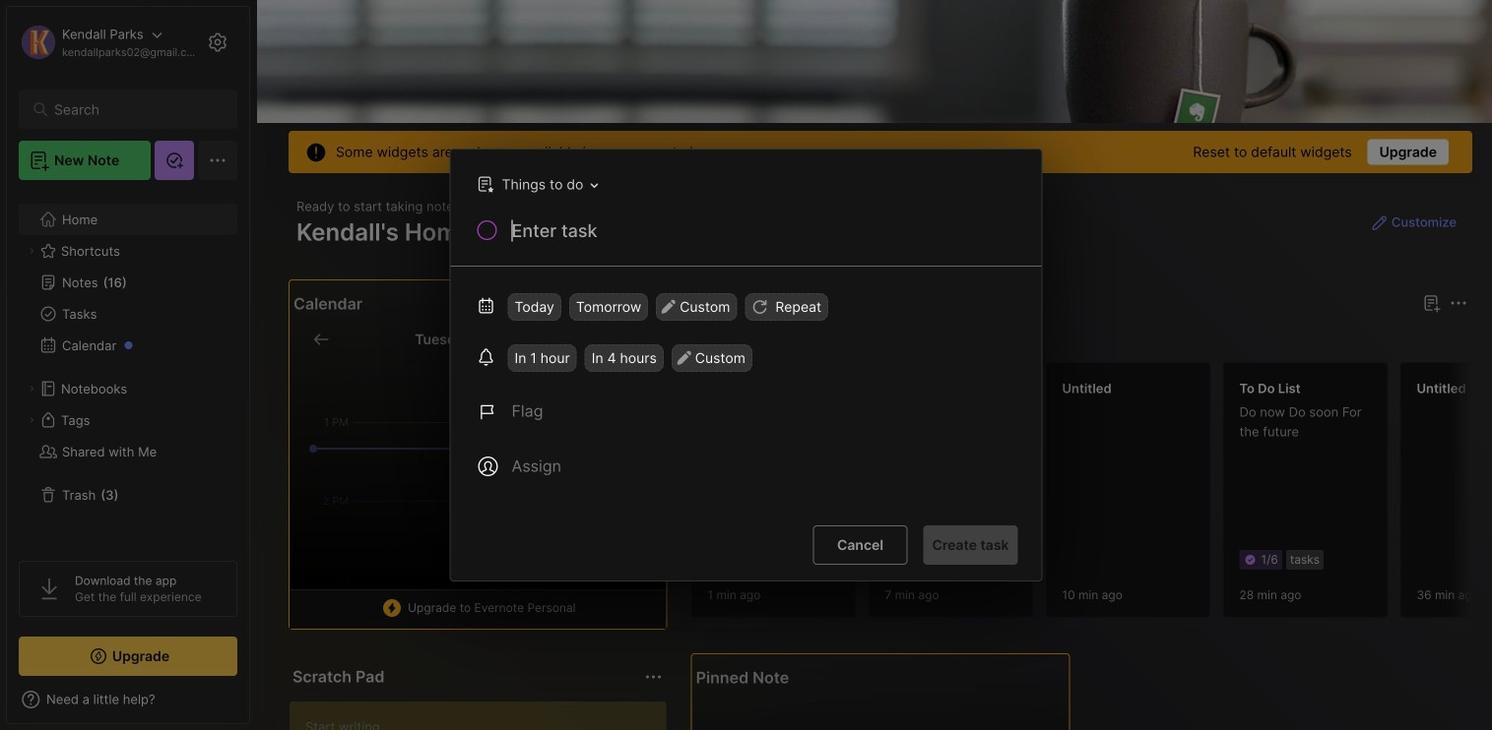 Task type: locate. For each thing, give the bounding box(es) containing it.
Start writing… text field
[[305, 702, 665, 731]]

None search field
[[54, 98, 211, 121]]

Search text field
[[54, 100, 211, 119]]

tab
[[695, 327, 753, 351]]

row group
[[691, 362, 1492, 630]]

Go to note or move task field
[[467, 170, 605, 199]]

tree
[[7, 192, 249, 544]]

Enter task text field
[[510, 219, 1018, 252]]



Task type: describe. For each thing, give the bounding box(es) containing it.
main element
[[0, 0, 256, 731]]

settings image
[[206, 31, 229, 54]]

expand notebooks image
[[26, 383, 37, 395]]

none search field inside main element
[[54, 98, 211, 121]]

tree inside main element
[[7, 192, 249, 544]]

expand tags image
[[26, 415, 37, 426]]



Task type: vqa. For each thing, say whether or not it's contained in the screenshot.
the topmost Security
no



